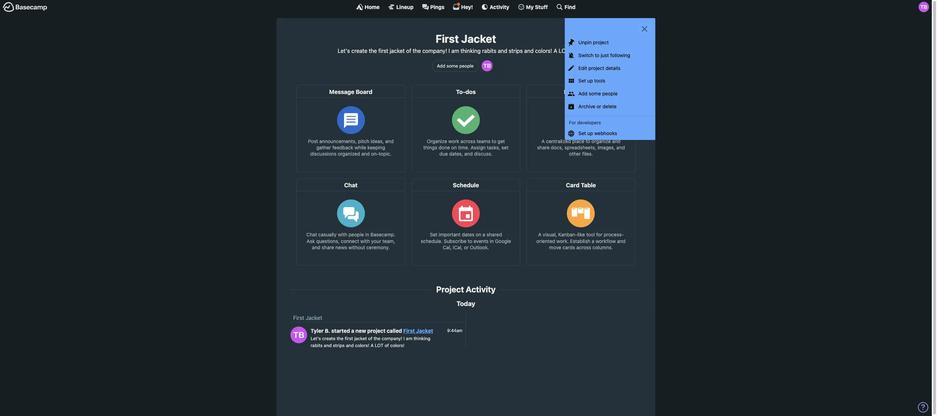 Task type: vqa. For each thing, say whether or not it's contained in the screenshot.
'marketing template'
no



Task type: locate. For each thing, give the bounding box(es) containing it.
some up archive or delete
[[589, 91, 601, 97]]

switch accounts image
[[3, 2, 47, 13]]

activity left my in the top of the page
[[490, 4, 509, 10]]

set inside 'link'
[[579, 78, 586, 84]]

am inside first jacket let's create the first jacket of the company! i am thinking rabits and strips and colors! a lot of colors!
[[451, 48, 459, 54]]

1 up from the top
[[587, 78, 593, 84]]

let's
[[338, 48, 350, 54], [311, 336, 321, 341]]

some down first jacket let's create the first jacket of the company! i am thinking rabits and strips and colors! a lot of colors!
[[447, 63, 458, 68]]

0 vertical spatial a
[[554, 48, 557, 54]]

0 horizontal spatial i
[[404, 336, 405, 341]]

project up switch to just following
[[593, 39, 609, 45]]

today
[[457, 300, 475, 307]]

add some people
[[437, 63, 474, 68], [579, 91, 618, 97]]

1 horizontal spatial tyler black image
[[919, 2, 929, 12]]

0 vertical spatial am
[[451, 48, 459, 54]]

0 vertical spatial thinking
[[461, 48, 481, 54]]

project inside unpin project link
[[593, 39, 609, 45]]

lot left switch on the right top
[[559, 48, 569, 54]]

0 horizontal spatial first
[[293, 315, 304, 321]]

pings
[[430, 4, 445, 10]]

1 vertical spatial add some people link
[[565, 87, 655, 100]]

delete
[[603, 103, 617, 109]]

activity up today
[[466, 285, 496, 294]]

add up archive
[[579, 91, 588, 97]]

first
[[378, 48, 388, 54], [345, 336, 353, 341]]

0 vertical spatial project
[[593, 39, 609, 45]]

9:44am element
[[447, 328, 463, 333]]

set down edit
[[579, 78, 586, 84]]

0 horizontal spatial jacket
[[306, 315, 322, 321]]

hey!
[[461, 4, 473, 10]]

0 horizontal spatial first
[[345, 336, 353, 341]]

1 vertical spatial jacket
[[306, 315, 322, 321]]

a
[[554, 48, 557, 54], [371, 343, 374, 348]]

called
[[387, 328, 402, 334]]

jacket up tyler
[[306, 315, 322, 321]]

1 vertical spatial let's
[[311, 336, 321, 341]]

jacket
[[461, 32, 496, 45], [306, 315, 322, 321], [416, 328, 433, 334]]

up inside 'link'
[[587, 78, 593, 84]]

first right called
[[403, 328, 415, 334]]

set down for developers at the top right of the page
[[579, 130, 586, 136]]

1 horizontal spatial people
[[602, 91, 618, 97]]

1 horizontal spatial company!
[[422, 48, 447, 54]]

1 horizontal spatial first jacket link
[[403, 328, 433, 334]]

strips inside the let's create the first jacket of the company! i am thinking rabits and strips and colors! a lot of colors!
[[333, 343, 345, 348]]

1 vertical spatial up
[[587, 130, 593, 136]]

my stuff button
[[518, 3, 548, 10]]

0 horizontal spatial rabits
[[311, 343, 323, 348]]

developers
[[577, 120, 601, 125]]

1 horizontal spatial rabits
[[482, 48, 496, 54]]

0 vertical spatial i
[[449, 48, 450, 54]]

0 vertical spatial some
[[447, 63, 458, 68]]

set up webhooks link
[[565, 127, 655, 140]]

first for first jacket
[[293, 315, 304, 321]]

find
[[565, 4, 576, 10]]

add some people link
[[432, 60, 479, 72], [565, 87, 655, 100]]

set for set up webhooks
[[579, 130, 586, 136]]

up for tools
[[587, 78, 593, 84]]

first up tyler black icon on the left bottom of the page
[[293, 315, 304, 321]]

a left switch on the right top
[[554, 48, 557, 54]]

0 horizontal spatial people
[[459, 63, 474, 68]]

jacket down "hey!"
[[461, 32, 496, 45]]

a down the tyler b. started a new project called first jacket
[[371, 343, 374, 348]]

1 vertical spatial am
[[406, 336, 412, 341]]

1 horizontal spatial jacket
[[390, 48, 405, 54]]

people down set up tools 'link'
[[602, 91, 618, 97]]

1 horizontal spatial add
[[579, 91, 588, 97]]

0 horizontal spatial thinking
[[414, 336, 431, 341]]

home link
[[356, 3, 380, 10]]

project for edit
[[589, 65, 604, 71]]

add some people link down first jacket let's create the first jacket of the company! i am thinking rabits and strips and colors! a lot of colors!
[[432, 60, 479, 72]]

1 vertical spatial first
[[293, 315, 304, 321]]

i inside the let's create the first jacket of the company! i am thinking rabits and strips and colors! a lot of colors!
[[404, 336, 405, 341]]

0 vertical spatial up
[[587, 78, 593, 84]]

0 vertical spatial jacket
[[461, 32, 496, 45]]

2 horizontal spatial first
[[436, 32, 459, 45]]

unpin
[[579, 39, 592, 45]]

2 vertical spatial jacket
[[416, 328, 433, 334]]

jacket right called
[[416, 328, 433, 334]]

0 vertical spatial add some people
[[437, 63, 474, 68]]

and
[[498, 48, 507, 54], [524, 48, 534, 54], [324, 343, 332, 348], [346, 343, 354, 348]]

tyler black image
[[919, 2, 929, 12], [482, 60, 493, 72]]

project
[[593, 39, 609, 45], [589, 65, 604, 71], [367, 328, 386, 334]]

activity inside main element
[[490, 4, 509, 10]]

0 horizontal spatial add some people link
[[432, 60, 479, 72]]

0 vertical spatial lot
[[559, 48, 569, 54]]

following
[[610, 52, 630, 58]]

create
[[351, 48, 367, 54], [322, 336, 335, 341]]

activity link
[[481, 3, 509, 10]]

project down 'to'
[[589, 65, 604, 71]]

1 horizontal spatial lot
[[559, 48, 569, 54]]

0 horizontal spatial lot
[[375, 343, 383, 348]]

0 horizontal spatial add
[[437, 63, 445, 68]]

first inside first jacket let's create the first jacket of the company! i am thinking rabits and strips and colors! a lot of colors!
[[436, 32, 459, 45]]

1 horizontal spatial create
[[351, 48, 367, 54]]

1 horizontal spatial some
[[589, 91, 601, 97]]

0 horizontal spatial let's
[[311, 336, 321, 341]]

2 vertical spatial project
[[367, 328, 386, 334]]

1 vertical spatial some
[[589, 91, 601, 97]]

1 horizontal spatial i
[[449, 48, 450, 54]]

1 horizontal spatial add some people link
[[565, 87, 655, 100]]

set up webhooks
[[579, 130, 617, 136]]

0 vertical spatial let's
[[338, 48, 350, 54]]

create inside first jacket let's create the first jacket of the company! i am thinking rabits and strips and colors! a lot of colors!
[[351, 48, 367, 54]]

up left tools
[[587, 78, 593, 84]]

am
[[451, 48, 459, 54], [406, 336, 412, 341]]

set
[[579, 78, 586, 84], [579, 130, 586, 136]]

1 vertical spatial jacket
[[354, 336, 367, 341]]

jacket
[[390, 48, 405, 54], [354, 336, 367, 341]]

0 vertical spatial activity
[[490, 4, 509, 10]]

0 vertical spatial add
[[437, 63, 445, 68]]

add down first jacket let's create the first jacket of the company! i am thinking rabits and strips and colors! a lot of colors!
[[437, 63, 445, 68]]

0 vertical spatial first
[[378, 48, 388, 54]]

add some people up archive or delete
[[579, 91, 618, 97]]

1 vertical spatial first
[[345, 336, 353, 341]]

first down pings
[[436, 32, 459, 45]]

0 vertical spatial create
[[351, 48, 367, 54]]

main element
[[0, 0, 932, 14]]

project inside edit project details link
[[589, 65, 604, 71]]

1 vertical spatial strips
[[333, 343, 345, 348]]

first jacket link right called
[[403, 328, 433, 334]]

am inside the let's create the first jacket of the company! i am thinking rabits and strips and colors! a lot of colors!
[[406, 336, 412, 341]]

2 vertical spatial first
[[403, 328, 415, 334]]

lot
[[559, 48, 569, 54], [375, 343, 383, 348]]

0 horizontal spatial company!
[[382, 336, 402, 341]]

edit
[[579, 65, 587, 71]]

add some people link up delete
[[565, 87, 655, 100]]

0 vertical spatial rabits
[[482, 48, 496, 54]]

project for unpin
[[593, 39, 609, 45]]

0 vertical spatial jacket
[[390, 48, 405, 54]]

1 vertical spatial i
[[404, 336, 405, 341]]

1 horizontal spatial let's
[[338, 48, 350, 54]]

webhooks
[[594, 130, 617, 136]]

1 vertical spatial set
[[579, 130, 586, 136]]

1 vertical spatial company!
[[382, 336, 402, 341]]

1 vertical spatial thinking
[[414, 336, 431, 341]]

0 horizontal spatial am
[[406, 336, 412, 341]]

1 vertical spatial create
[[322, 336, 335, 341]]

activity
[[490, 4, 509, 10], [466, 285, 496, 294]]

some
[[447, 63, 458, 68], [589, 91, 601, 97]]

lineup
[[396, 4, 414, 10]]

up
[[587, 78, 593, 84], [587, 130, 593, 136]]

hey! button
[[453, 2, 473, 10]]

of
[[406, 48, 411, 54], [571, 48, 576, 54], [368, 336, 372, 341], [385, 343, 389, 348]]

a
[[351, 328, 354, 334]]

2 horizontal spatial jacket
[[461, 32, 496, 45]]

1 vertical spatial rabits
[[311, 343, 323, 348]]

let's inside the let's create the first jacket of the company! i am thinking rabits and strips and colors! a lot of colors!
[[311, 336, 321, 341]]

tyler black image
[[290, 327, 307, 343]]

0 horizontal spatial some
[[447, 63, 458, 68]]

my
[[526, 4, 534, 10]]

project up the let's create the first jacket of the company! i am thinking rabits and strips and colors! a lot of colors!
[[367, 328, 386, 334]]

company!
[[422, 48, 447, 54], [382, 336, 402, 341]]

0 vertical spatial add some people link
[[432, 60, 479, 72]]

0 vertical spatial strips
[[509, 48, 523, 54]]

people down first jacket let's create the first jacket of the company! i am thinking rabits and strips and colors! a lot of colors!
[[459, 63, 474, 68]]

first
[[436, 32, 459, 45], [293, 315, 304, 321], [403, 328, 415, 334]]

colors!
[[535, 48, 552, 54], [577, 48, 594, 54], [355, 343, 369, 348], [390, 343, 405, 348]]

1 horizontal spatial a
[[554, 48, 557, 54]]

details
[[606, 65, 621, 71]]

1 vertical spatial add some people
[[579, 91, 618, 97]]

1 vertical spatial project
[[589, 65, 604, 71]]

1 vertical spatial people
[[602, 91, 618, 97]]

1 set from the top
[[579, 78, 586, 84]]

0 horizontal spatial strips
[[333, 343, 345, 348]]

1 horizontal spatial strips
[[509, 48, 523, 54]]

create inside the let's create the first jacket of the company! i am thinking rabits and strips and colors! a lot of colors!
[[322, 336, 335, 341]]

jacket inside first jacket let's create the first jacket of the company! i am thinking rabits and strips and colors! a lot of colors!
[[461, 32, 496, 45]]

let's inside first jacket let's create the first jacket of the company! i am thinking rabits and strips and colors! a lot of colors!
[[338, 48, 350, 54]]

0 horizontal spatial tyler black image
[[482, 60, 493, 72]]

add
[[437, 63, 445, 68], [579, 91, 588, 97]]

first jacket link
[[293, 315, 322, 321], [403, 328, 433, 334]]

home
[[365, 4, 380, 10]]

thinking
[[461, 48, 481, 54], [414, 336, 431, 341]]

unpin project link
[[565, 36, 655, 49]]

first jacket let's create the first jacket of the company! i am thinking rabits and strips and colors! a lot of colors!
[[338, 32, 594, 54]]

up down developers on the right of the page
[[587, 130, 593, 136]]

lot down the tyler b. started a new project called first jacket
[[375, 343, 383, 348]]

just
[[601, 52, 609, 58]]

1 horizontal spatial add some people
[[579, 91, 618, 97]]

0 horizontal spatial first jacket link
[[293, 315, 322, 321]]

set for set up tools
[[579, 78, 586, 84]]

rabits
[[482, 48, 496, 54], [311, 343, 323, 348]]

strips
[[509, 48, 523, 54], [333, 343, 345, 348]]

lineup link
[[388, 3, 414, 10]]

people
[[459, 63, 474, 68], [602, 91, 618, 97]]

0 vertical spatial first
[[436, 32, 459, 45]]

the
[[369, 48, 377, 54], [413, 48, 421, 54], [337, 336, 344, 341], [374, 336, 380, 341]]

0 vertical spatial tyler black image
[[919, 2, 929, 12]]

1 vertical spatial a
[[371, 343, 374, 348]]

1 horizontal spatial first
[[378, 48, 388, 54]]

2 up from the top
[[587, 130, 593, 136]]

1 horizontal spatial thinking
[[461, 48, 481, 54]]

0 horizontal spatial create
[[322, 336, 335, 341]]

1 vertical spatial lot
[[375, 343, 383, 348]]

first jacket link up tyler
[[293, 315, 322, 321]]

2 set from the top
[[579, 130, 586, 136]]

0 vertical spatial company!
[[422, 48, 447, 54]]

tyler
[[311, 328, 324, 334]]

1 horizontal spatial jacket
[[416, 328, 433, 334]]

0 horizontal spatial a
[[371, 343, 374, 348]]

i
[[449, 48, 450, 54], [404, 336, 405, 341]]

1 horizontal spatial am
[[451, 48, 459, 54]]

add some people down first jacket let's create the first jacket of the company! i am thinking rabits and strips and colors! a lot of colors!
[[437, 63, 474, 68]]

edit project details
[[579, 65, 621, 71]]

0 vertical spatial set
[[579, 78, 586, 84]]

0 horizontal spatial jacket
[[354, 336, 367, 341]]

thinking inside first jacket let's create the first jacket of the company! i am thinking rabits and strips and colors! a lot of colors!
[[461, 48, 481, 54]]

first inside first jacket let's create the first jacket of the company! i am thinking rabits and strips and colors! a lot of colors!
[[378, 48, 388, 54]]



Task type: describe. For each thing, give the bounding box(es) containing it.
a inside first jacket let's create the first jacket of the company! i am thinking rabits and strips and colors! a lot of colors!
[[554, 48, 557, 54]]

first jacket
[[293, 315, 322, 321]]

switch to just following
[[579, 52, 630, 58]]

to
[[595, 52, 599, 58]]

switch
[[579, 52, 594, 58]]

jacket for first jacket
[[306, 315, 322, 321]]

a inside the let's create the first jacket of the company! i am thinking rabits and strips and colors! a lot of colors!
[[371, 343, 374, 348]]

0 horizontal spatial add some people
[[437, 63, 474, 68]]

archive or delete link
[[565, 100, 655, 113]]

rabits inside the let's create the first jacket of the company! i am thinking rabits and strips and colors! a lot of colors!
[[311, 343, 323, 348]]

switch to just following link
[[565, 49, 655, 62]]

started
[[331, 328, 350, 334]]

or
[[597, 103, 601, 109]]

9:44am
[[447, 328, 463, 333]]

1 vertical spatial first jacket link
[[403, 328, 433, 334]]

new
[[356, 328, 366, 334]]

1 horizontal spatial first
[[403, 328, 415, 334]]

set up tools
[[579, 78, 605, 84]]

company! inside first jacket let's create the first jacket of the company! i am thinking rabits and strips and colors! a lot of colors!
[[422, 48, 447, 54]]

find button
[[556, 3, 576, 10]]

project
[[436, 285, 464, 294]]

pings button
[[422, 3, 445, 10]]

1 vertical spatial activity
[[466, 285, 496, 294]]

0 vertical spatial first jacket link
[[293, 315, 322, 321]]

archive or delete
[[579, 103, 617, 109]]

lot inside the let's create the first jacket of the company! i am thinking rabits and strips and colors! a lot of colors!
[[375, 343, 383, 348]]

lot inside first jacket let's create the first jacket of the company! i am thinking rabits and strips and colors! a lot of colors!
[[559, 48, 569, 54]]

for
[[569, 120, 576, 125]]

strips inside first jacket let's create the first jacket of the company! i am thinking rabits and strips and colors! a lot of colors!
[[509, 48, 523, 54]]

0 vertical spatial people
[[459, 63, 474, 68]]

first for first jacket let's create the first jacket of the company! i am thinking rabits and strips and colors! a lot of colors!
[[436, 32, 459, 45]]

archive
[[579, 103, 595, 109]]

jacket for first jacket let's create the first jacket of the company! i am thinking rabits and strips and colors! a lot of colors!
[[461, 32, 496, 45]]

jacket inside the let's create the first jacket of the company! i am thinking rabits and strips and colors! a lot of colors!
[[354, 336, 367, 341]]

set up tools link
[[565, 75, 655, 87]]

i inside first jacket let's create the first jacket of the company! i am thinking rabits and strips and colors! a lot of colors!
[[449, 48, 450, 54]]

first inside the let's create the first jacket of the company! i am thinking rabits and strips and colors! a lot of colors!
[[345, 336, 353, 341]]

tyler b. started a new project called first jacket
[[311, 328, 433, 334]]

tools
[[594, 78, 605, 84]]

stuff
[[535, 4, 548, 10]]

up for webhooks
[[587, 130, 593, 136]]

rabits inside first jacket let's create the first jacket of the company! i am thinking rabits and strips and colors! a lot of colors!
[[482, 48, 496, 54]]

let's create the first jacket of the company! i am thinking rabits and strips and colors! a lot of colors!
[[311, 336, 431, 348]]

thinking inside the let's create the first jacket of the company! i am thinking rabits and strips and colors! a lot of colors!
[[414, 336, 431, 341]]

jacket inside first jacket let's create the first jacket of the company! i am thinking rabits and strips and colors! a lot of colors!
[[390, 48, 405, 54]]

my stuff
[[526, 4, 548, 10]]

for developers
[[569, 120, 601, 125]]

unpin project
[[579, 39, 609, 45]]

edit project details link
[[565, 62, 655, 75]]

1 vertical spatial add
[[579, 91, 588, 97]]

project activity
[[436, 285, 496, 294]]

company! inside the let's create the first jacket of the company! i am thinking rabits and strips and colors! a lot of colors!
[[382, 336, 402, 341]]

tyler black image inside main element
[[919, 2, 929, 12]]

b.
[[325, 328, 330, 334]]

1 vertical spatial tyler black image
[[482, 60, 493, 72]]



